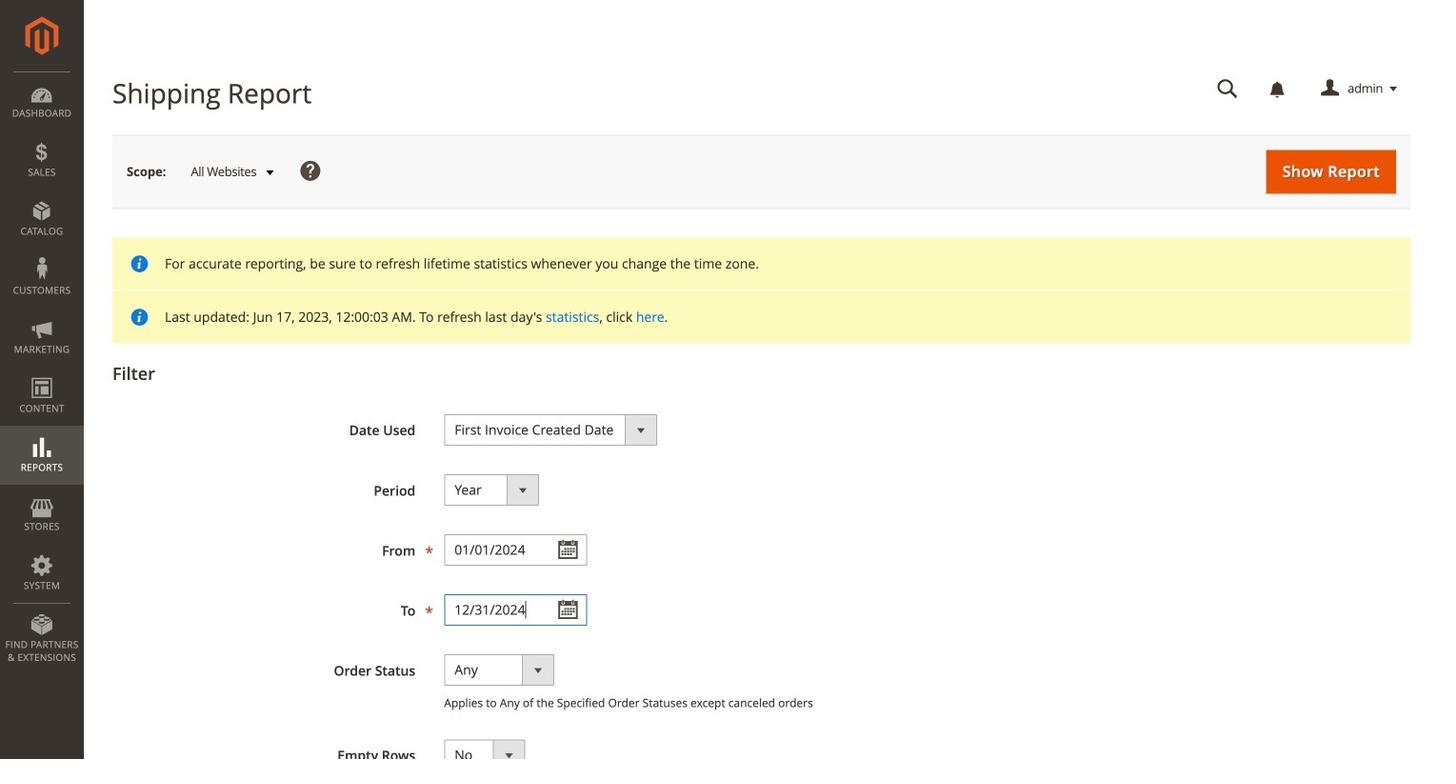 Task type: describe. For each thing, give the bounding box(es) containing it.
magento admin panel image
[[25, 16, 59, 55]]



Task type: locate. For each thing, give the bounding box(es) containing it.
None text field
[[1204, 72, 1252, 106], [444, 595, 587, 626], [1204, 72, 1252, 106], [444, 595, 587, 626]]

None text field
[[444, 534, 587, 566]]

menu bar
[[0, 71, 84, 674]]



